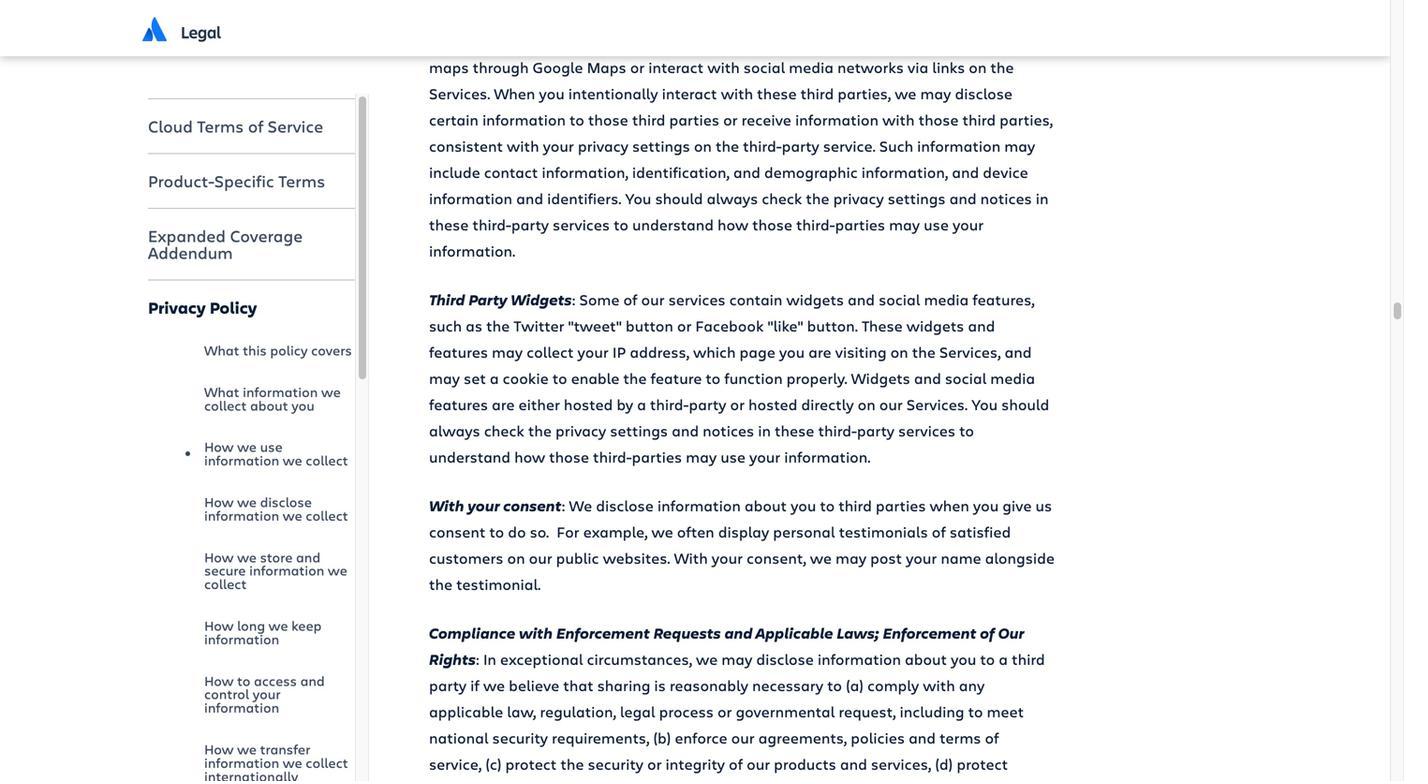 Task type: describe. For each thing, give the bounding box(es) containing it.
party inside : in exceptional circumstances, we may disclose information about you to a third party if we believe that sharing is reasonably necessary to (a) comply with any applicable law, regulation, legal process or governmental request, including to meet national security requirements, (b) enforce our agreements, policies and terms of service, (c) protect the security or integrity of our products and services, (d) protect atlassian, our customers or the public from harm or illegal activities, or (e) respond
[[429, 675, 467, 695]]

we down personal
[[810, 548, 832, 568]]

we left store
[[237, 548, 257, 566]]

and down including
[[909, 728, 936, 748]]

in
[[483, 649, 496, 669]]

requirements,
[[552, 728, 650, 748]]

of up from at the bottom
[[729, 754, 743, 774]]

or down requirements,
[[608, 780, 622, 781]]

your left "ip"
[[578, 342, 609, 362]]

your right post
[[906, 548, 937, 568]]

privacy
[[148, 296, 206, 318]]

information inside what information we collect about you
[[243, 383, 318, 401]]

policies
[[851, 728, 905, 748]]

service,
[[429, 754, 482, 774]]

: some of our services contain widgets and social media features, such as the twitter "tweet" button or facebook "like" button. these widgets and features may collect your ip address, which page you are visiting on the services, and may set a cookie to enable the feature to function properly. widgets and social media features are either hosted by a third-party or hosted directly on our services. you should always check the privacy settings and notices in these third-party services to understand how those third-parties may use your information.
[[429, 289, 1049, 467]]

1 vertical spatial terms
[[278, 170, 325, 192]]

parties inside : we disclose information about you to third parties when you give us consent to do so.  for example, we often display personal testimonials of satisfied customers on our public websites. with your consent, we may post your name alongside the testimonial.
[[876, 495, 926, 516]]

regulation,
[[540, 702, 616, 722]]

should
[[1002, 394, 1049, 414]]

display
[[718, 522, 769, 542]]

do
[[508, 522, 526, 542]]

and up activities, in the right of the page
[[840, 754, 867, 774]]

and left notices
[[672, 420, 699, 441]]

2 features from the top
[[429, 394, 488, 414]]

and inside how to access and control your information
[[300, 672, 325, 690]]

third inside : in exceptional circumstances, we may disclose information about you to a third party if we believe that sharing is reasonably necessary to (a) comply with any applicable law, regulation, legal process or governmental request, including to meet national security requirements, (b) enforce our agreements, policies and terms of service, (c) protect the security or integrity of our products and services, (d) protect atlassian, our customers or the public from harm or illegal activities, or (e) respond
[[1012, 649, 1045, 669]]

how for how we transfer information we collect internationally
[[204, 740, 234, 758]]

with inside : in exceptional circumstances, we may disclose information about you to a third party if we believe that sharing is reasonably necessary to (a) comply with any applicable law, regulation, legal process or governmental request, including to meet national security requirements, (b) enforce our agreements, policies and terms of service, (c) protect the security or integrity of our products and services, (d) protect atlassian, our customers or the public from harm or illegal activities, or (e) respond
[[923, 675, 955, 695]]

we inside how long we keep information
[[269, 616, 288, 635]]

collect inside how we disclose information we collect
[[306, 506, 348, 525]]

1 features from the top
[[429, 342, 488, 362]]

(c)
[[485, 754, 502, 774]]

information.
[[784, 447, 871, 467]]

some of
[[579, 289, 638, 309]]

we left often
[[652, 522, 673, 542]]

twitter
[[514, 316, 564, 336]]

of inside : we disclose information about you to third parties when you give us consent to do so.  for example, we often display personal testimonials of satisfied customers on our public websites. with your consent, we may post your name alongside the testimonial.
[[932, 522, 946, 542]]

: we disclose information about you to third parties when you give us consent to do so.  for example, we often display personal testimonials of satisfied customers on our public websites. with your consent, we may post your name alongside the testimonial.
[[429, 495, 1055, 594]]

1 vertical spatial on
[[858, 394, 876, 414]]

collect inside what information we collect about you
[[204, 396, 247, 414]]

2 horizontal spatial party
[[857, 420, 895, 441]]

you
[[972, 394, 998, 414]]

contain
[[729, 289, 783, 309]]

0 vertical spatial on
[[891, 342, 908, 362]]

page
[[740, 342, 775, 362]]

party
[[469, 289, 507, 309]]

satisfied
[[950, 522, 1011, 542]]

we down what information we collect about you
[[237, 438, 257, 456]]

how to access and control your information
[[204, 672, 325, 717]]

national
[[429, 728, 489, 748]]

what this policy covers link
[[204, 330, 355, 371]]

your down display
[[712, 548, 743, 568]]

to up either
[[552, 368, 567, 388]]

how we disclose information we collect link
[[204, 482, 355, 537]]

how to access and control your information link
[[204, 660, 355, 729]]

either
[[519, 394, 560, 414]]

we up reasonably
[[696, 649, 718, 669]]

button.
[[807, 316, 858, 336]]

or down products
[[778, 780, 793, 781]]

services.
[[907, 394, 968, 414]]

illegal
[[797, 780, 840, 781]]

store
[[260, 548, 293, 566]]

requests
[[654, 623, 721, 643]]

collect inside how we transfer information we collect internationally
[[306, 754, 348, 772]]

cookie
[[503, 368, 549, 388]]

and inside compliance with enforcement requests and applicable laws; enforcement of our rights
[[725, 623, 753, 643]]

privacy policy
[[148, 296, 257, 318]]

consent,
[[747, 548, 806, 568]]

compliance
[[429, 623, 516, 643]]

legal
[[620, 702, 655, 722]]

you inside : in exceptional circumstances, we may disclose information about you to a third party if we believe that sharing is reasonably necessary to (a) comply with any applicable law, regulation, legal process or governmental request, including to meet national security requirements, (b) enforce our agreements, policies and terms of service, (c) protect the security or integrity of our products and services, (d) protect atlassian, our customers or the public from harm or illegal activities, or (e) respond
[[951, 649, 977, 669]]

and up these
[[848, 289, 875, 309]]

1 vertical spatial media
[[991, 368, 1035, 388]]

we inside what information we collect about you
[[321, 383, 341, 401]]

you inside what information we collect about you
[[292, 396, 315, 414]]

we up how we disclose information we collect link
[[283, 451, 302, 469]]

ip
[[612, 342, 626, 362]]

may down notices
[[686, 447, 717, 467]]

us
[[1036, 495, 1052, 516]]

testimonials
[[839, 522, 928, 542]]

information inside how we disclose information we collect
[[204, 506, 279, 525]]

transfer
[[260, 740, 310, 758]]

how for how we use information we collect
[[204, 438, 234, 456]]

directly
[[801, 394, 854, 414]]

laws;
[[837, 623, 879, 643]]

0 horizontal spatial with
[[429, 495, 464, 516]]

use inside how we use information we collect
[[260, 438, 283, 456]]

on inside : we disclose information about you to third parties when you give us consent to do so.  for example, we often display personal testimonials of satisfied customers on our public websites. with your consent, we may post your name alongside the testimonial.
[[507, 548, 525, 568]]

1 protect from the left
[[505, 754, 557, 774]]

about for information
[[745, 495, 787, 516]]

we down the how to access and control your information link
[[283, 754, 302, 772]]

may inside : we disclose information about you to third parties when you give us consent to do so.  for example, we often display personal testimonials of satisfied customers on our public websites. with your consent, we may post your name alongside the testimonial.
[[836, 548, 867, 568]]

control
[[204, 685, 249, 703]]

disclose for we
[[596, 495, 654, 516]]

to left (a)
[[827, 675, 842, 695]]

services,
[[939, 342, 1001, 362]]

or left (e)
[[916, 780, 930, 781]]

how we store and secure information we collect
[[204, 548, 347, 593]]

check
[[484, 420, 524, 441]]

0 horizontal spatial services
[[668, 289, 726, 309]]

and up services,
[[968, 316, 995, 336]]

expanded
[[148, 225, 226, 247]]

you up personal
[[791, 495, 816, 516]]

and right services,
[[1005, 342, 1032, 362]]

with your consent
[[429, 495, 562, 516]]

is
[[654, 675, 666, 695]]

function
[[724, 368, 783, 388]]

of down meet
[[985, 728, 999, 748]]

to up any
[[980, 649, 995, 669]]

our up harm
[[747, 754, 770, 774]]

1 horizontal spatial widgets
[[907, 316, 964, 336]]

third party widgets
[[429, 289, 572, 309]]

our right 'enforce'
[[731, 728, 755, 748]]

0 horizontal spatial a
[[490, 368, 499, 388]]

information inside : in exceptional circumstances, we may disclose information about you to a third party if we believe that sharing is reasonably necessary to (a) comply with any applicable law, regulation, legal process or governmental request, including to meet national security requirements, (b) enforce our agreements, policies and terms of service, (c) protect the security or integrity of our products and services, (d) protect atlassian, our customers or the public from harm or illegal activities, or (e) respond
[[818, 649, 901, 669]]

believe
[[509, 675, 560, 695]]

atlassian logo image
[[142, 17, 167, 41]]

customers inside : in exceptional circumstances, we may disclose information about you to a third party if we believe that sharing is reasonably necessary to (a) comply with any applicable law, regulation, legal process or governmental request, including to meet national security requirements, (b) enforce our agreements, policies and terms of service, (c) protect the security or integrity of our products and services, (d) protect atlassian, our customers or the public from harm or illegal activities, or (e) respond
[[529, 780, 604, 781]]

our left the services.
[[879, 394, 903, 414]]

2 enforcement from the left
[[883, 623, 977, 643]]

how we use information we collect link
[[204, 426, 355, 482]]

applicable
[[429, 702, 503, 722]]

legal link
[[181, 0, 221, 56]]

may up cookie
[[492, 342, 523, 362]]

if
[[470, 675, 480, 695]]

collect inside how we use information we collect
[[306, 451, 348, 469]]

expanded coverage addendum
[[148, 225, 303, 264]]

when
[[930, 495, 969, 516]]

0 horizontal spatial social
[[879, 289, 920, 309]]

your down understand
[[468, 495, 500, 516]]

atlassian,
[[429, 780, 498, 781]]

including
[[900, 702, 965, 722]]

to down which
[[706, 368, 721, 388]]

coverage
[[230, 225, 303, 247]]

always
[[429, 420, 480, 441]]

(d)
[[935, 754, 953, 774]]

circumstances,
[[587, 649, 692, 669]]

websites.
[[603, 548, 670, 568]]

may left set
[[429, 368, 460, 388]]

process
[[659, 702, 714, 722]]

we right store
[[328, 561, 347, 580]]

feature
[[651, 368, 702, 388]]

and up the services.
[[914, 368, 941, 388]]

access
[[254, 672, 297, 690]]

this
[[243, 341, 267, 359]]

third inside : we disclose information about you to third parties when you give us consent to do so.  for example, we often display personal testimonials of satisfied customers on our public websites. with your consent, we may post your name alongside the testimonial.
[[839, 495, 872, 516]]

alongside
[[985, 548, 1055, 568]]



Task type: locate. For each thing, give the bounding box(es) containing it.
with up the exceptional
[[519, 623, 553, 643]]

2 horizontal spatial third-
[[818, 420, 857, 441]]

0 vertical spatial customers
[[429, 548, 504, 568]]

information
[[243, 383, 318, 401], [204, 451, 279, 469], [657, 495, 741, 516], [204, 506, 279, 525], [249, 561, 324, 580], [204, 630, 279, 648], [818, 649, 901, 669], [204, 698, 279, 717], [204, 754, 279, 772]]

"like"
[[768, 316, 803, 336]]

integrity
[[666, 754, 725, 774]]

widgets up "twitter"
[[511, 289, 572, 309]]

: for some of
[[572, 289, 576, 309]]

or up notices
[[730, 394, 745, 414]]

1 enforcement from the left
[[556, 623, 650, 643]]

our inside : we disclose information about you to third parties when you give us consent to do so.  for example, we often display personal testimonials of satisfied customers on our public websites. with your consent, we may post your name alongside the testimonial.
[[529, 548, 552, 568]]

with down understand
[[429, 495, 464, 516]]

social down services,
[[945, 368, 987, 388]]

widgets
[[511, 289, 572, 309], [851, 368, 910, 388]]

0 vertical spatial a
[[490, 368, 499, 388]]

hosted down enable
[[564, 394, 613, 414]]

or right button
[[677, 316, 692, 336]]

1 horizontal spatial party
[[689, 394, 726, 414]]

about inside what information we collect about you
[[250, 396, 288, 414]]

1 horizontal spatial about
[[745, 495, 787, 516]]

to left do
[[489, 522, 504, 542]]

protect
[[505, 754, 557, 774], [957, 754, 1008, 774]]

what for what this policy covers
[[204, 341, 239, 359]]

are up properly.
[[809, 342, 831, 362]]

information inside how we store and secure information we collect
[[249, 561, 324, 580]]

1 horizontal spatial use
[[721, 447, 746, 467]]

exceptional
[[500, 649, 583, 669]]

consent down with your consent
[[429, 522, 486, 542]]

third down our
[[1012, 649, 1045, 669]]

1 horizontal spatial with
[[674, 548, 708, 568]]

1 horizontal spatial widgets
[[851, 368, 910, 388]]

1 vertical spatial what
[[204, 383, 239, 401]]

use down notices
[[721, 447, 746, 467]]

:
[[572, 289, 576, 309], [562, 495, 565, 516], [476, 649, 480, 669]]

public down for
[[556, 548, 599, 568]]

which
[[693, 342, 736, 362]]

collect inside : some of our services contain widgets and social media features, such as the twitter "tweet" button or facebook "like" button. these widgets and features may collect your ip address, which page you are visiting on the services, and may set a cookie to enable the feature to function properly. widgets and social media features are either hosted by a third-party or hosted directly on our services. you should always check the privacy settings and notices in these third-party services to understand how those third-parties may use your information.
[[527, 342, 574, 362]]

1 horizontal spatial security
[[588, 754, 644, 774]]

governmental
[[736, 702, 835, 722]]

may up reasonably
[[722, 649, 753, 669]]

information down "access"
[[204, 698, 279, 717]]

third
[[429, 289, 465, 309]]

party
[[689, 394, 726, 414], [857, 420, 895, 441], [429, 675, 467, 695]]

"tweet"
[[568, 316, 622, 336]]

activities,
[[844, 780, 912, 781]]

0 horizontal spatial widgets
[[511, 289, 572, 309]]

disclose
[[260, 493, 312, 511], [596, 495, 654, 516], [756, 649, 814, 669]]

0 vertical spatial parties
[[632, 447, 682, 467]]

1 horizontal spatial parties
[[876, 495, 926, 516]]

by
[[617, 394, 633, 414]]

enforce
[[675, 728, 728, 748]]

widgets up "button."
[[786, 289, 844, 309]]

0 vertical spatial are
[[809, 342, 831, 362]]

0 vertical spatial what
[[204, 341, 239, 359]]

2 how from the top
[[204, 493, 234, 511]]

disclose inside : we disclose information about you to third parties when you give us consent to do so.  for example, we often display personal testimonials of satisfied customers on our public websites. with your consent, we may post your name alongside the testimonial.
[[596, 495, 654, 516]]

0 horizontal spatial disclose
[[260, 493, 312, 511]]

of inside compliance with enforcement requests and applicable laws; enforcement of our rights
[[980, 623, 995, 643]]

of inside cloud terms of service link
[[248, 115, 263, 137]]

widgets down visiting
[[851, 368, 910, 388]]

about for collect
[[250, 396, 288, 414]]

to up personal
[[820, 495, 835, 516]]

how we disclose information we collect
[[204, 493, 348, 525]]

0 horizontal spatial protect
[[505, 754, 557, 774]]

request,
[[839, 702, 896, 722]]

0 vertical spatial about
[[250, 396, 288, 414]]

0 horizontal spatial third-
[[593, 447, 632, 467]]

about
[[250, 396, 288, 414], [745, 495, 787, 516], [905, 649, 947, 669]]

0 horizontal spatial use
[[260, 438, 283, 456]]

: for we
[[562, 495, 565, 516]]

1 horizontal spatial consent
[[503, 495, 562, 516]]

2 horizontal spatial disclose
[[756, 649, 814, 669]]

how
[[514, 447, 545, 467]]

product-
[[148, 170, 214, 192]]

2 vertical spatial on
[[507, 548, 525, 568]]

(e)
[[934, 780, 951, 781]]

our up 'testimonial.'
[[529, 548, 552, 568]]

how long we keep information link
[[204, 605, 355, 660]]

1 how from the top
[[204, 438, 234, 456]]

how we transfer information we collect internationally
[[204, 740, 348, 781]]

1 horizontal spatial enforcement
[[883, 623, 977, 643]]

1 horizontal spatial third
[[1012, 649, 1045, 669]]

0 vertical spatial media
[[924, 289, 969, 309]]

0 horizontal spatial public
[[556, 548, 599, 568]]

necessary
[[752, 675, 824, 695]]

post
[[870, 548, 902, 568]]

for
[[557, 522, 579, 542]]

we up store
[[283, 506, 302, 525]]

collect down this
[[204, 396, 247, 414]]

we right the if
[[483, 675, 505, 695]]

consent
[[503, 495, 562, 516], [429, 522, 486, 542]]

2 protect from the left
[[957, 754, 1008, 774]]

settings
[[610, 420, 668, 441]]

hosted
[[564, 394, 613, 414], [749, 394, 798, 414]]

covers
[[311, 341, 352, 359]]

0 vertical spatial widgets
[[786, 289, 844, 309]]

information inside how we transfer information we collect internationally
[[204, 754, 279, 772]]

we up internationally
[[237, 740, 257, 758]]

you up any
[[951, 649, 977, 669]]

services down the services.
[[898, 420, 956, 441]]

0 horizontal spatial consent
[[429, 522, 486, 542]]

in
[[758, 420, 771, 441]]

how for how we disclose information we collect
[[204, 493, 234, 511]]

2 what from the top
[[204, 383, 239, 401]]

0 vertical spatial security
[[492, 728, 548, 748]]

0 horizontal spatial security
[[492, 728, 548, 748]]

4 how from the top
[[204, 616, 234, 635]]

1 horizontal spatial public
[[653, 780, 696, 781]]

customers inside : we disclose information about you to third parties when you give us consent to do so.  for example, we often display personal testimonials of satisfied customers on our public websites. with your consent, we may post your name alongside the testimonial.
[[429, 548, 504, 568]]

product-specific terms link
[[148, 159, 355, 203]]

a
[[490, 368, 499, 388], [637, 394, 646, 414], [999, 649, 1008, 669]]

or
[[677, 316, 692, 336], [730, 394, 745, 414], [718, 702, 732, 722], [647, 754, 662, 774], [608, 780, 622, 781], [778, 780, 793, 781], [916, 780, 930, 781]]

what inside what information we collect about you
[[204, 383, 239, 401]]

disclose inside : in exceptional circumstances, we may disclose information about you to a third party if we believe that sharing is reasonably necessary to (a) comply with any applicable law, regulation, legal process or governmental request, including to meet national security requirements, (b) enforce our agreements, policies and terms of service, (c) protect the security or integrity of our products and services, (d) protect atlassian, our customers or the public from harm or illegal activities, or (e) respond
[[756, 649, 814, 669]]

1 what from the top
[[204, 341, 239, 359]]

policy
[[210, 296, 257, 318]]

parties inside : some of our services contain widgets and social media features, such as the twitter "tweet" button or facebook "like" button. these widgets and features may collect your ip address, which page you are visiting on the services, and may set a cookie to enable the feature to function properly. widgets and social media features are either hosted by a third-party or hosted directly on our services. you should always check the privacy settings and notices in these third-party services to understand how those third-parties may use your information.
[[632, 447, 682, 467]]

: inside : some of our services contain widgets and social media features, such as the twitter "tweet" button or facebook "like" button. these widgets and features may collect your ip address, which page you are visiting on the services, and may set a cookie to enable the feature to function properly. widgets and social media features are either hosted by a third-party or hosted directly on our services. you should always check the privacy settings and notices in these third-party services to understand how those third-parties may use your information.
[[572, 289, 576, 309]]

and right store
[[296, 548, 321, 566]]

what for what information we collect about you
[[204, 383, 239, 401]]

0 vertical spatial features
[[429, 342, 488, 362]]

1 vertical spatial with
[[923, 675, 955, 695]]

0 horizontal spatial widgets
[[786, 289, 844, 309]]

information down laws;
[[818, 649, 901, 669]]

2 vertical spatial about
[[905, 649, 947, 669]]

meet
[[987, 702, 1024, 722]]

third up testimonials
[[839, 495, 872, 516]]

disclose up necessary
[[756, 649, 814, 669]]

2 horizontal spatial about
[[905, 649, 947, 669]]

0 horizontal spatial are
[[492, 394, 515, 414]]

security down law,
[[492, 728, 548, 748]]

to left "access"
[[237, 672, 250, 690]]

1 vertical spatial security
[[588, 754, 644, 774]]

our up button
[[641, 289, 665, 309]]

5 how from the top
[[204, 672, 234, 690]]

0 horizontal spatial terms
[[197, 115, 244, 137]]

we right long
[[269, 616, 288, 635]]

how inside how we transfer information we collect internationally
[[204, 740, 234, 758]]

or down (b)
[[647, 754, 662, 774]]

may left post
[[836, 548, 867, 568]]

0 vertical spatial :
[[572, 289, 576, 309]]

0 horizontal spatial parties
[[632, 447, 682, 467]]

disclose up example,
[[596, 495, 654, 516]]

1 vertical spatial features
[[429, 394, 488, 414]]

: left in
[[476, 649, 480, 669]]

about up how we use information we collect
[[250, 396, 288, 414]]

1 vertical spatial widgets
[[907, 316, 964, 336]]

party up notices
[[689, 394, 726, 414]]

0 vertical spatial with
[[519, 623, 553, 643]]

disclose inside how we disclose information we collect
[[260, 493, 312, 511]]

and right requests
[[725, 623, 753, 643]]

on
[[891, 342, 908, 362], [858, 394, 876, 414], [507, 548, 525, 568]]

1 horizontal spatial hosted
[[749, 394, 798, 414]]

about inside : in exceptional circumstances, we may disclose information about you to a third party if we believe that sharing is reasonably necessary to (a) comply with any applicable law, regulation, legal process or governmental request, including to meet national security requirements, (b) enforce our agreements, policies and terms of service, (c) protect the security or integrity of our products and services, (d) protect atlassian, our customers or the public from harm or illegal activities, or (e) respond
[[905, 649, 947, 669]]

2 horizontal spatial :
[[572, 289, 576, 309]]

1 horizontal spatial a
[[637, 394, 646, 414]]

0 horizontal spatial enforcement
[[556, 623, 650, 643]]

1 vertical spatial party
[[857, 420, 895, 441]]

personal
[[773, 522, 835, 542]]

rights
[[429, 649, 476, 669]]

you up how we use information we collect link
[[292, 396, 315, 414]]

set
[[464, 368, 486, 388]]

collect up how we store and secure information we collect 'link'
[[306, 506, 348, 525]]

0 horizontal spatial third
[[839, 495, 872, 516]]

collect up how we disclose information we collect link
[[306, 451, 348, 469]]

consent inside : we disclose information about you to third parties when you give us consent to do so.  for example, we often display personal testimonials of satisfied customers on our public websites. with your consent, we may post your name alongside the testimonial.
[[429, 522, 486, 542]]

how for how we store and secure information we collect
[[204, 548, 234, 566]]

to
[[552, 368, 567, 388], [706, 368, 721, 388], [959, 420, 974, 441], [820, 495, 835, 516], [489, 522, 504, 542], [980, 649, 995, 669], [237, 672, 250, 690], [827, 675, 842, 695], [968, 702, 983, 722]]

to inside how to access and control your information
[[237, 672, 250, 690]]

what this policy covers
[[204, 341, 352, 359]]

on right directly
[[858, 394, 876, 414]]

and right "access"
[[300, 672, 325, 690]]

0 horizontal spatial media
[[924, 289, 969, 309]]

visiting
[[835, 342, 887, 362]]

may
[[492, 342, 523, 362], [429, 368, 460, 388], [686, 447, 717, 467], [836, 548, 867, 568], [722, 649, 753, 669]]

to down you
[[959, 420, 974, 441]]

a inside : in exceptional circumstances, we may disclose information about you to a third party if we believe that sharing is reasonably necessary to (a) comply with any applicable law, regulation, legal process or governmental request, including to meet national security requirements, (b) enforce our agreements, policies and terms of service, (c) protect the security or integrity of our products and services, (d) protect atlassian, our customers or the public from harm or illegal activities, or (e) respond
[[999, 649, 1008, 669]]

terms down service
[[278, 170, 325, 192]]

with down often
[[674, 548, 708, 568]]

how inside how to access and control your information
[[204, 672, 234, 690]]

information down what this policy covers 'link'
[[243, 383, 318, 401]]

collect down "twitter"
[[527, 342, 574, 362]]

and
[[848, 289, 875, 309], [968, 316, 995, 336], [1005, 342, 1032, 362], [914, 368, 941, 388], [672, 420, 699, 441], [296, 548, 321, 566], [725, 623, 753, 643], [300, 672, 325, 690], [909, 728, 936, 748], [840, 754, 867, 774]]

your right control
[[253, 685, 281, 703]]

with inside : we disclose information about you to third parties when you give us consent to do so.  for example, we often display personal testimonials of satisfied customers on our public websites. with your consent, we may post your name alongside the testimonial.
[[674, 548, 708, 568]]

on down do
[[507, 548, 525, 568]]

third- down directly
[[818, 420, 857, 441]]

how inside how we disclose information we collect
[[204, 493, 234, 511]]

how
[[204, 438, 234, 456], [204, 493, 234, 511], [204, 548, 234, 566], [204, 616, 234, 635], [204, 672, 234, 690], [204, 740, 234, 758]]

or down reasonably
[[718, 702, 732, 722]]

how inside how we store and secure information we collect
[[204, 548, 234, 566]]

0 vertical spatial party
[[689, 394, 726, 414]]

you up satisfied
[[973, 495, 999, 516]]

how we transfer information we collect internationally link
[[204, 729, 355, 781]]

consent up do
[[503, 495, 562, 516]]

1 vertical spatial about
[[745, 495, 787, 516]]

1 horizontal spatial disclose
[[596, 495, 654, 516]]

disclose for we
[[260, 493, 312, 511]]

1 horizontal spatial :
[[562, 495, 565, 516]]

harm
[[737, 780, 775, 781]]

how inside how we use information we collect
[[204, 438, 234, 456]]

often
[[677, 522, 715, 542]]

2 hosted from the left
[[749, 394, 798, 414]]

1 vertical spatial public
[[653, 780, 696, 781]]

products
[[774, 754, 836, 774]]

testimonial.
[[456, 574, 541, 594]]

a right by
[[637, 394, 646, 414]]

1 vertical spatial parties
[[876, 495, 926, 516]]

service
[[268, 115, 323, 137]]

information inside how to access and control your information
[[204, 698, 279, 717]]

6 how from the top
[[204, 740, 234, 758]]

1 vertical spatial consent
[[429, 522, 486, 542]]

our right atlassian, on the bottom left of the page
[[502, 780, 526, 781]]

third
[[839, 495, 872, 516], [1012, 649, 1045, 669]]

what inside 'link'
[[204, 341, 239, 359]]

use inside : some of our services contain widgets and social media features, such as the twitter "tweet" button or facebook "like" button. these widgets and features may collect your ip address, which page you are visiting on the services, and may set a cookie to enable the feature to function properly. widgets and social media features are either hosted by a third-party or hosted directly on our services. you should always check the privacy settings and notices in these third-party services to understand how those third-parties may use your information.
[[721, 447, 746, 467]]

(b)
[[653, 728, 671, 748]]

0 horizontal spatial about
[[250, 396, 288, 414]]

2 horizontal spatial a
[[999, 649, 1008, 669]]

how for how long we keep information
[[204, 616, 234, 635]]

media left features, in the right top of the page
[[924, 289, 969, 309]]

1 vertical spatial social
[[945, 368, 987, 388]]

specific
[[214, 170, 274, 192]]

media
[[924, 289, 969, 309], [991, 368, 1035, 388]]

your down in
[[749, 447, 781, 467]]

0 horizontal spatial :
[[476, 649, 480, 669]]

: inside : in exceptional circumstances, we may disclose information about you to a third party if we believe that sharing is reasonably necessary to (a) comply with any applicable law, regulation, legal process or governmental request, including to meet national security requirements, (b) enforce our agreements, policies and terms of service, (c) protect the security or integrity of our products and services, (d) protect atlassian, our customers or the public from harm or illegal activities, or (e) respond
[[476, 649, 480, 669]]

1 vertical spatial a
[[637, 394, 646, 414]]

how left store
[[204, 548, 234, 566]]

terms
[[197, 115, 244, 137], [278, 170, 325, 192]]

customers
[[429, 548, 504, 568], [529, 780, 604, 781]]

information up "access"
[[204, 630, 279, 648]]

any
[[959, 675, 985, 695]]

public inside : we disclose information about you to third parties when you give us consent to do so.  for example, we often display personal testimonials of satisfied customers on our public websites. with your consent, we may post your name alongside the testimonial.
[[556, 548, 599, 568]]

1 horizontal spatial with
[[923, 675, 955, 695]]

widgets inside : some of our services contain widgets and social media features, such as the twitter "tweet" button or facebook "like" button. these widgets and features may collect your ip address, which page you are visiting on the services, and may set a cookie to enable the feature to function properly. widgets and social media features are either hosted by a third-party or hosted directly on our services. you should always check the privacy settings and notices in these third-party services to understand how those third-parties may use your information.
[[851, 368, 910, 388]]

1 vertical spatial services
[[898, 420, 956, 441]]

third- down feature
[[650, 394, 689, 414]]

information inside : we disclose information about you to third parties when you give us consent to do so.  for example, we often display personal testimonials of satisfied customers on our public websites. with your consent, we may post your name alongside the testimonial.
[[657, 495, 741, 516]]

0 vertical spatial third-
[[650, 394, 689, 414]]

enforcement up "circumstances,"
[[556, 623, 650, 643]]

0 vertical spatial third
[[839, 495, 872, 516]]

information inside how long we keep information
[[204, 630, 279, 648]]

collect inside how we store and secure information we collect
[[204, 575, 247, 593]]

1 horizontal spatial media
[[991, 368, 1035, 388]]

3 how from the top
[[204, 548, 234, 566]]

: inside : we disclose information about you to third parties when you give us consent to do so.  for example, we often display personal testimonials of satisfied customers on our public websites. with your consent, we may post your name alongside the testimonial.
[[562, 495, 565, 516]]

public
[[556, 548, 599, 568], [653, 780, 696, 781]]

2 vertical spatial party
[[429, 675, 467, 695]]

we
[[569, 495, 592, 516]]

1 vertical spatial third
[[1012, 649, 1045, 669]]

1 vertical spatial :
[[562, 495, 565, 516]]

give
[[1003, 495, 1032, 516]]

0 vertical spatial terms
[[197, 115, 244, 137]]

we down how we use information we collect
[[237, 493, 257, 511]]

parties down settings
[[632, 447, 682, 467]]

1 hosted from the left
[[564, 394, 613, 414]]

may inside : in exceptional circumstances, we may disclose information about you to a third party if we believe that sharing is reasonably necessary to (a) comply with any applicable law, regulation, legal process or governmental request, including to meet national security requirements, (b) enforce our agreements, policies and terms of service, (c) protect the security or integrity of our products and services, (d) protect atlassian, our customers or the public from harm or illegal activities, or (e) respond
[[722, 649, 753, 669]]

1 horizontal spatial social
[[945, 368, 987, 388]]

enable
[[571, 368, 620, 388]]

1 horizontal spatial third-
[[650, 394, 689, 414]]

0 vertical spatial public
[[556, 548, 599, 568]]

0 vertical spatial social
[[879, 289, 920, 309]]

privacy policy link
[[148, 285, 355, 330]]

0 horizontal spatial customers
[[429, 548, 504, 568]]

notices
[[703, 420, 754, 441]]

features down such as
[[429, 342, 488, 362]]

parties up testimonials
[[876, 495, 926, 516]]

information up often
[[657, 495, 741, 516]]

use
[[260, 438, 283, 456], [721, 447, 746, 467]]

what left this
[[204, 341, 239, 359]]

example,
[[583, 522, 648, 542]]

you inside : some of our services contain widgets and social media features, such as the twitter "tweet" button or facebook "like" button. these widgets and features may collect your ip address, which page you are visiting on the services, and may set a cookie to enable the feature to function properly. widgets and social media features are either hosted by a third-party or hosted directly on our services. you should always check the privacy settings and notices in these third-party services to understand how those third-parties may use your information.
[[779, 342, 805, 362]]

: for in
[[476, 649, 480, 669]]

the inside : we disclose information about you to third parties when you give us consent to do so.  for example, we often display personal testimonials of satisfied customers on our public websites. with your consent, we may post your name alongside the testimonial.
[[429, 574, 453, 594]]

1 horizontal spatial services
[[898, 420, 956, 441]]

about inside : we disclose information about you to third parties when you give us consent to do so.  for example, we often display personal testimonials of satisfied customers on our public websites. with your consent, we may post your name alongside the testimonial.
[[745, 495, 787, 516]]

terms right the cloud
[[197, 115, 244, 137]]

properly.
[[787, 368, 847, 388]]

customers down requirements,
[[529, 780, 604, 781]]

how for how to access and control your information
[[204, 672, 234, 690]]

: up "tweet"
[[572, 289, 576, 309]]

keep
[[292, 616, 322, 635]]

and inside how we store and secure information we collect
[[296, 548, 321, 566]]

your inside how to access and control your information
[[253, 685, 281, 703]]

0 horizontal spatial party
[[429, 675, 467, 695]]

1 vertical spatial are
[[492, 394, 515, 414]]

0 vertical spatial widgets
[[511, 289, 572, 309]]

1 horizontal spatial are
[[809, 342, 831, 362]]

1 vertical spatial widgets
[[851, 368, 910, 388]]

how long we keep information
[[204, 616, 322, 648]]

to down any
[[968, 702, 983, 722]]

1 horizontal spatial terms
[[278, 170, 325, 192]]

0 vertical spatial consent
[[503, 495, 562, 516]]

2 vertical spatial third-
[[593, 447, 632, 467]]

our
[[998, 623, 1024, 643]]

we down covers
[[321, 383, 341, 401]]

0 horizontal spatial on
[[507, 548, 525, 568]]

public down integrity
[[653, 780, 696, 781]]

1 horizontal spatial protect
[[957, 754, 1008, 774]]

a right set
[[490, 368, 499, 388]]

2 vertical spatial a
[[999, 649, 1008, 669]]

2 vertical spatial :
[[476, 649, 480, 669]]

information inside how we use information we collect
[[204, 451, 279, 469]]

protect right (c)
[[505, 754, 557, 774]]

policy
[[270, 341, 308, 359]]

party up information.
[[857, 420, 895, 441]]

features,
[[973, 289, 1035, 309]]

1 vertical spatial customers
[[529, 780, 604, 781]]

with inside compliance with enforcement requests and applicable laws; enforcement of our rights
[[519, 623, 553, 643]]

are up check
[[492, 394, 515, 414]]

how up secure
[[204, 493, 234, 511]]

1 horizontal spatial customers
[[529, 780, 604, 781]]

how inside how long we keep information
[[204, 616, 234, 635]]

1 vertical spatial third-
[[818, 420, 857, 441]]

disclose down how we use information we collect link
[[260, 493, 312, 511]]

public inside : in exceptional circumstances, we may disclose information about you to a third party if we believe that sharing is reasonably necessary to (a) comply with any applicable law, regulation, legal process or governmental request, including to meet national security requirements, (b) enforce our agreements, policies and terms of service, (c) protect the security or integrity of our products and services, (d) protect atlassian, our customers or the public from harm or illegal activities, or (e) respond
[[653, 780, 696, 781]]

these
[[775, 420, 814, 441]]

(a)
[[846, 675, 864, 695]]

these
[[862, 316, 903, 336]]

collect up long
[[204, 575, 247, 593]]



Task type: vqa. For each thing, say whether or not it's contained in the screenshot.
national on the left of page
yes



